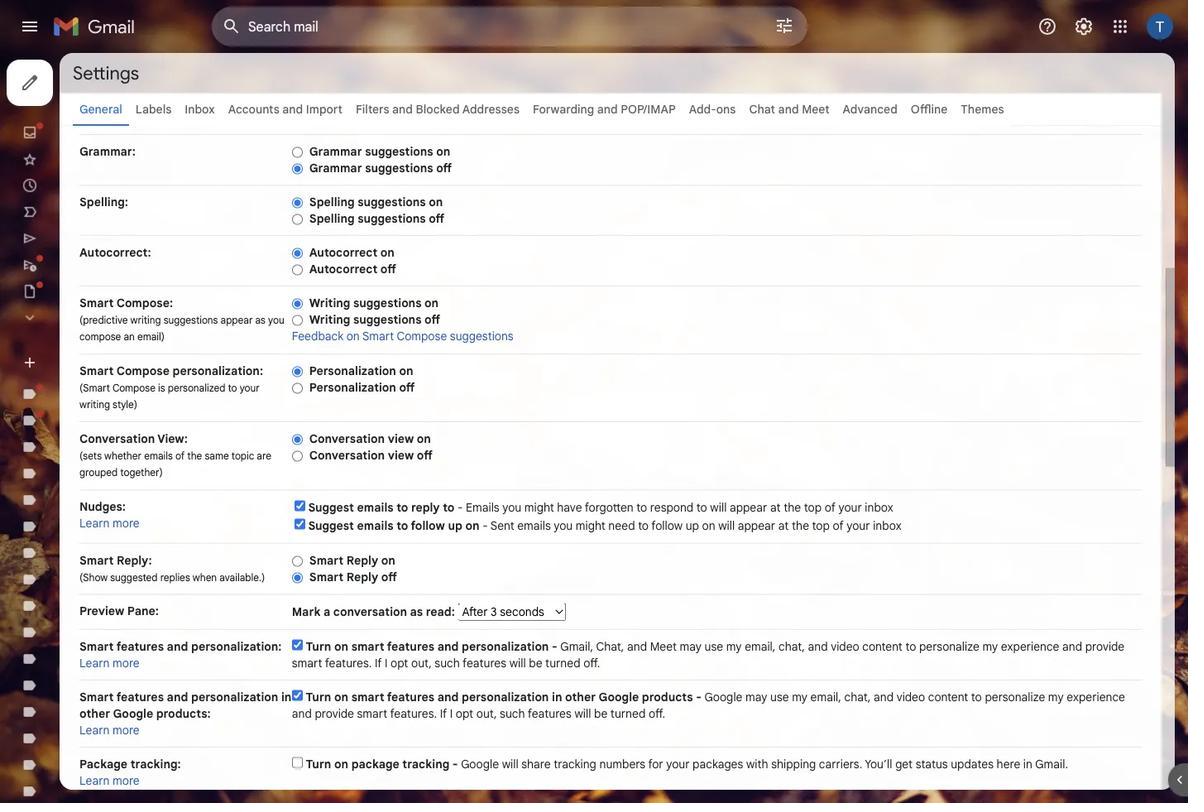 Task type: describe. For each thing, give the bounding box(es) containing it.
learn inside smart features and personalization: learn more
[[79, 656, 110, 670]]

are
[[257, 450, 272, 462]]

personalization for turn on smart features and personalization in other google products -
[[462, 690, 549, 704]]

autocorrect on
[[309, 245, 395, 260]]

status
[[916, 757, 949, 771]]

grammar for grammar suggestions off
[[309, 161, 362, 175]]

general
[[79, 102, 122, 116]]

smart for smart reply off
[[309, 570, 344, 584]]

package
[[79, 757, 128, 771]]

smart reply on
[[309, 553, 396, 568]]

grammar suggestions on
[[309, 144, 451, 159]]

personalization: inside smart features and personalization: learn more
[[191, 639, 282, 654]]

and inside smart features and personalization: learn more
[[167, 639, 188, 654]]

spelling for spelling suggestions on
[[309, 195, 355, 209]]

with
[[747, 757, 769, 771]]

suggested
[[110, 571, 158, 584]]

a
[[324, 605, 331, 619]]

suggestions for grammar suggestions off
[[365, 161, 434, 175]]

filters
[[356, 102, 390, 116]]

experience inside google may use my email, chat, and video content to personalize my experience and provide smart features. if i opt out, such features will be turned off.
[[1067, 690, 1126, 704]]

filters and blocked addresses link
[[356, 102, 520, 116]]

respond
[[651, 500, 694, 515]]

out, inside "gmail, chat, and meet may use my email, chat, and video content to personalize my experience and provide smart features. if i opt out, such features will be turned off."
[[411, 656, 432, 670]]

carriers.
[[820, 757, 863, 771]]

smart reply: (show suggested replies when available.)
[[79, 553, 265, 584]]

as inside smart compose: (predictive writing suggestions appear as you compose an email)
[[255, 314, 266, 326]]

you for as
[[268, 314, 285, 326]]

Autocorrect on radio
[[292, 247, 303, 259]]

accounts
[[228, 102, 280, 116]]

more inside smart features and personalization in other google products: learn more
[[113, 723, 140, 737]]

offline link
[[911, 102, 948, 116]]

compose
[[79, 331, 121, 343]]

style)
[[113, 399, 137, 411]]

smart for smart reply on
[[309, 553, 344, 568]]

provide inside google may use my email, chat, and video content to personalize my experience and provide smart features. if i opt out, such features will be turned off.
[[315, 706, 354, 721]]

suggest for suggest emails to follow up on - sent emails you might need to follow up on will appear at the top of your inbox
[[308, 518, 354, 533]]

to inside "gmail, chat, and meet may use my email, chat, and video content to personalize my experience and provide smart features. if i opt out, such features will be turned off."
[[906, 639, 917, 654]]

chat, inside "gmail, chat, and meet may use my email, chat, and video content to personalize my experience and provide smart features. if i opt out, such features will be turned off."
[[779, 639, 806, 654]]

gmail.
[[1036, 757, 1069, 771]]

smart for smart features and personalization: learn more
[[79, 639, 114, 654]]

opt inside "gmail, chat, and meet may use my email, chat, and video content to personalize my experience and provide smart features. if i opt out, such features will be turned off."
[[391, 656, 409, 670]]

accounts and import link
[[228, 102, 343, 116]]

2 tracking from the left
[[554, 757, 597, 771]]

1 tracking from the left
[[403, 757, 450, 771]]

Writing suggestions on radio
[[292, 298, 303, 310]]

tracking:
[[131, 757, 181, 771]]

google inside smart features and personalization in other google products: learn more
[[113, 706, 153, 721]]

1 horizontal spatial might
[[576, 518, 606, 533]]

smart for smart reply: (show suggested replies when available.)
[[79, 553, 114, 568]]

conversation view off
[[309, 448, 433, 462]]

suggestions for spelling suggestions off
[[358, 211, 426, 226]]

offline
[[911, 102, 948, 116]]

feedback on smart compose suggestions
[[292, 329, 514, 343]]

personalization: inside smart compose personalization: (smart compose is personalized to your writing style)
[[173, 363, 263, 378]]

smart reply off
[[309, 570, 397, 584]]

labels link
[[136, 102, 172, 116]]

2 vertical spatial appear
[[738, 518, 776, 533]]

add-
[[689, 102, 717, 116]]

labels
[[136, 102, 172, 116]]

video inside google may use my email, chat, and video content to personalize my experience and provide smart features. if i opt out, such features will be turned off.
[[897, 690, 926, 704]]

conversation view on
[[309, 431, 431, 446]]

features. inside google may use my email, chat, and video content to personalize my experience and provide smart features. if i opt out, such features will be turned off.
[[390, 706, 437, 721]]

Grammar suggestions off radio
[[292, 163, 303, 175]]

personalization for turn on smart features and personalization -
[[462, 639, 549, 654]]

- right package on the bottom of the page
[[453, 757, 458, 771]]

spelling:
[[79, 195, 128, 209]]

0 vertical spatial might
[[525, 500, 554, 515]]

personalize inside google may use my email, chat, and video content to personalize my experience and provide smart features. if i opt out, such features will be turned off.
[[986, 690, 1046, 704]]

an
[[124, 331, 135, 343]]

off. inside google may use my email, chat, and video content to personalize my experience and provide smart features. if i opt out, such features will be turned off.
[[649, 706, 666, 721]]

content inside "gmail, chat, and meet may use my email, chat, and video content to personalize my experience and provide smart features. if i opt out, such features will be turned off."
[[863, 639, 903, 654]]

personalize inside "gmail, chat, and meet may use my email, chat, and video content to personalize my experience and provide smart features. if i opt out, such features will be turned off."
[[920, 639, 980, 654]]

conversation
[[334, 605, 407, 619]]

features down turn on smart features and personalization -
[[387, 690, 435, 704]]

personalization for personalization off
[[309, 380, 396, 395]]

0 vertical spatial meet
[[802, 102, 830, 116]]

import
[[306, 102, 343, 116]]

1 vertical spatial at
[[779, 518, 789, 533]]

smart for smart features and personalization in other google products: learn more
[[79, 690, 114, 704]]

emails up the smart reply on
[[357, 518, 394, 533]]

view:
[[158, 431, 188, 446]]

Writing suggestions off radio
[[292, 314, 303, 326]]

spelling for spelling suggestions off
[[309, 211, 355, 226]]

get
[[896, 757, 913, 771]]

2 vertical spatial of
[[833, 518, 844, 533]]

add-ons link
[[689, 102, 736, 116]]

reply:
[[117, 553, 152, 568]]

0 vertical spatial inbox
[[865, 500, 894, 515]]

off for spelling suggestions on
[[429, 211, 445, 226]]

package tracking: learn more
[[79, 757, 181, 788]]

packages
[[693, 757, 744, 771]]

such inside "gmail, chat, and meet may use my email, chat, and video content to personalize my experience and provide smart features. if i opt out, such features will be turned off."
[[435, 656, 460, 670]]

1 horizontal spatial other
[[566, 690, 596, 704]]

replies
[[160, 571, 190, 584]]

may inside google may use my email, chat, and video content to personalize my experience and provide smart features. if i opt out, such features will be turned off.
[[746, 690, 768, 704]]

forwarding
[[533, 102, 595, 116]]

products:
[[156, 706, 211, 721]]

share
[[522, 757, 551, 771]]

conversation for conversation view off
[[309, 448, 385, 462]]

features inside google may use my email, chat, and video content to personalize my experience and provide smart features. if i opt out, such features will be turned off.
[[528, 706, 572, 721]]

smart down writing suggestions off
[[363, 329, 394, 343]]

learn inside smart features and personalization in other google products: learn more
[[79, 723, 110, 737]]

1 horizontal spatial in
[[552, 690, 563, 704]]

emails right sent
[[518, 518, 551, 533]]

topic
[[232, 450, 254, 462]]

chat
[[750, 102, 776, 116]]

off down personalization on
[[399, 380, 415, 395]]

autocorrect off
[[309, 262, 396, 276]]

email, inside "gmail, chat, and meet may use my email, chat, and video content to personalize my experience and provide smart features. if i opt out, such features will be turned off."
[[745, 639, 776, 654]]

(show
[[79, 571, 108, 584]]

updates
[[951, 757, 994, 771]]

spelling suggestions on
[[309, 195, 443, 209]]

feedback on smart compose suggestions link
[[292, 329, 514, 343]]

shipping
[[772, 757, 817, 771]]

package
[[352, 757, 400, 771]]

advanced search options image
[[768, 9, 801, 42]]

Personalization on radio
[[292, 365, 303, 378]]

you for emails
[[503, 500, 522, 515]]

sent
[[491, 518, 515, 533]]

features. inside "gmail, chat, and meet may use my email, chat, and video content to personalize my experience and provide smart features. if i opt out, such features will be turned off."
[[325, 656, 372, 670]]

turned inside "gmail, chat, and meet may use my email, chat, and video content to personalize my experience and provide smart features. if i opt out, such features will be turned off."
[[546, 656, 581, 670]]

other inside smart features and personalization in other google products: learn more
[[79, 706, 110, 721]]

to inside google may use my email, chat, and video content to personalize my experience and provide smart features. if i opt out, such features will be turned off.
[[972, 690, 983, 704]]

suggestions for writing suggestions off
[[354, 312, 422, 327]]

features down read:
[[387, 639, 435, 654]]

may inside "gmail, chat, and meet may use my email, chat, and video content to personalize my experience and provide smart features. if i opt out, such features will be turned off."
[[680, 639, 702, 654]]

need
[[609, 518, 635, 533]]

off. inside "gmail, chat, and meet may use my email, chat, and video content to personalize my experience and provide smart features. if i opt out, such features will be turned off."
[[584, 656, 601, 670]]

to inside smart compose personalization: (smart compose is personalized to your writing style)
[[228, 382, 237, 394]]

spelling suggestions off
[[309, 211, 445, 226]]

compose:
[[117, 296, 173, 310]]

learn more link for smart features and personalization in other google products:
[[79, 723, 140, 737]]

email)
[[137, 331, 165, 343]]

i inside "gmail, chat, and meet may use my email, chat, and video content to personalize my experience and provide smart features. if i opt out, such features will be turned off."
[[385, 656, 388, 670]]

off for conversation view on
[[417, 448, 433, 462]]

mark a conversation as read:
[[292, 605, 458, 619]]

themes
[[961, 102, 1005, 116]]

products
[[642, 690, 693, 704]]

add-ons
[[689, 102, 736, 116]]

experience inside "gmail, chat, and meet may use my email, chat, and video content to personalize my experience and provide smart features. if i opt out, such features will be turned off."
[[1002, 639, 1060, 654]]

forwarding and pop/imap
[[533, 102, 676, 116]]

personalization for personalization on
[[309, 363, 396, 378]]

read:
[[426, 605, 455, 619]]

more inside the nudges: learn more
[[113, 516, 140, 530]]

numbers
[[600, 757, 646, 771]]

google inside google may use my email, chat, and video content to personalize my experience and provide smart features. if i opt out, such features will be turned off.
[[705, 690, 743, 704]]

pane:
[[127, 604, 159, 618]]

turn for turn on smart features and personalization in other google products -
[[306, 690, 332, 704]]

learn more link for smart features and personalization:
[[79, 656, 140, 670]]

in inside smart features and personalization in other google products: learn more
[[281, 690, 292, 704]]

have
[[557, 500, 582, 515]]

nudges:
[[79, 499, 126, 514]]

1 vertical spatial the
[[784, 500, 802, 515]]

will inside "gmail, chat, and meet may use my email, chat, and video content to personalize my experience and provide smart features. if i opt out, such features will be turned off."
[[510, 656, 526, 670]]

if inside google may use my email, chat, and video content to personalize my experience and provide smart features. if i opt out, such features will be turned off.
[[440, 706, 447, 721]]

- left sent
[[483, 518, 488, 533]]

learn inside the nudges: learn more
[[79, 516, 110, 530]]

writing suggestions on
[[309, 296, 439, 310]]

1 vertical spatial as
[[410, 605, 423, 619]]

pop/imap
[[621, 102, 676, 116]]

content inside google may use my email, chat, and video content to personalize my experience and provide smart features. if i opt out, such features will be turned off.
[[929, 690, 969, 704]]

1 vertical spatial top
[[813, 518, 830, 533]]

2 horizontal spatial you
[[554, 518, 573, 533]]

0 vertical spatial compose
[[397, 329, 447, 343]]

for
[[649, 757, 664, 771]]

conversation for conversation view: (sets whether emails of the same topic are grouped together)
[[79, 431, 155, 446]]

2 horizontal spatial in
[[1024, 757, 1033, 771]]

- left 'gmail,'
[[552, 639, 558, 654]]

opt inside google may use my email, chat, and video content to personalize my experience and provide smart features. if i opt out, such features will be turned off.
[[456, 706, 474, 721]]

out, inside google may use my email, chat, and video content to personalize my experience and provide smart features. if i opt out, such features will be turned off.
[[477, 706, 497, 721]]

filters and blocked addresses
[[356, 102, 520, 116]]

1 vertical spatial appear
[[730, 500, 768, 515]]

be inside "gmail, chat, and meet may use my email, chat, and video content to personalize my experience and provide smart features. if i opt out, such features will be turned off."
[[529, 656, 543, 670]]

(sets
[[79, 450, 102, 462]]

reply
[[411, 500, 440, 515]]

more inside smart features and personalization: learn more
[[113, 656, 140, 670]]

smart features and personalization: learn more
[[79, 639, 282, 670]]

autocorrect:
[[79, 245, 151, 260]]



Task type: locate. For each thing, give the bounding box(es) containing it.
be up turn on smart features and personalization in other google products -
[[529, 656, 543, 670]]

off. down 'gmail,'
[[584, 656, 601, 670]]

the
[[187, 450, 202, 462], [784, 500, 802, 515], [792, 518, 810, 533]]

inbox
[[185, 102, 215, 116]]

0 vertical spatial email,
[[745, 639, 776, 654]]

learn more link down the nudges:
[[79, 516, 140, 530]]

2 autocorrect from the top
[[309, 262, 378, 276]]

ons
[[717, 102, 736, 116]]

personalization down personalization on
[[309, 380, 396, 395]]

the inside conversation view: (sets whether emails of the same topic are grouped together)
[[187, 450, 202, 462]]

2 up from the left
[[686, 518, 700, 533]]

such down turn on smart features and personalization in other google products -
[[500, 706, 525, 721]]

Autocorrect off radio
[[292, 264, 303, 276]]

turned inside google may use my email, chat, and video content to personalize my experience and provide smart features. if i opt out, such features will be turned off.
[[611, 706, 646, 721]]

personalization: down available.) at the bottom
[[191, 639, 282, 654]]

learn up package
[[79, 723, 110, 737]]

you inside smart compose: (predictive writing suggestions appear as you compose an email)
[[268, 314, 285, 326]]

as left read:
[[410, 605, 423, 619]]

2 view from the top
[[388, 448, 414, 462]]

1 vertical spatial grammar
[[309, 161, 362, 175]]

whether
[[104, 450, 142, 462]]

conversation for conversation view on
[[309, 431, 385, 446]]

reply for off
[[347, 570, 379, 584]]

1 vertical spatial reply
[[347, 570, 379, 584]]

0 horizontal spatial tracking
[[403, 757, 450, 771]]

personalization on
[[309, 363, 414, 378]]

as left 'writing suggestions off' 'option'
[[255, 314, 266, 326]]

1 horizontal spatial as
[[410, 605, 423, 619]]

opt down turn on smart features and personalization -
[[391, 656, 409, 670]]

video inside "gmail, chat, and meet may use my email, chat, and video content to personalize my experience and provide smart features. if i opt out, such features will be turned off."
[[831, 639, 860, 654]]

1 more from the top
[[113, 516, 140, 530]]

appear inside smart compose: (predictive writing suggestions appear as you compose an email)
[[221, 314, 253, 326]]

features up turn on smart features and personalization in other google products -
[[463, 656, 507, 670]]

0 vertical spatial at
[[771, 500, 781, 515]]

together)
[[120, 467, 163, 479]]

autocorrect down autocorrect on
[[309, 262, 378, 276]]

blocked
[[416, 102, 460, 116]]

turn for turn on smart features and personalization -
[[306, 639, 332, 654]]

3 more from the top
[[113, 723, 140, 737]]

1 vertical spatial compose
[[117, 363, 170, 378]]

Conversation view off radio
[[292, 450, 303, 462]]

if down turn on smart features and personalization in other google products -
[[440, 706, 447, 721]]

gmail,
[[561, 639, 594, 654]]

4 learn from the top
[[79, 773, 110, 788]]

conversation up conversation view off on the bottom of page
[[309, 431, 385, 446]]

1 vertical spatial of
[[825, 500, 836, 515]]

might
[[525, 500, 554, 515], [576, 518, 606, 533]]

features.
[[325, 656, 372, 670], [390, 706, 437, 721]]

use inside google may use my email, chat, and video content to personalize my experience and provide smart features. if i opt out, such features will be turned off.
[[771, 690, 790, 704]]

smart for smart compose personalization: (smart compose is personalized to your writing style)
[[79, 363, 114, 378]]

spelling
[[309, 195, 355, 209], [309, 211, 355, 226]]

1 learn from the top
[[79, 516, 110, 530]]

Personalization off radio
[[292, 382, 303, 394]]

smart inside google may use my email, chat, and video content to personalize my experience and provide smart features. if i opt out, such features will be turned off.
[[357, 706, 388, 721]]

1 horizontal spatial provide
[[1086, 639, 1125, 654]]

settings image
[[1075, 17, 1095, 36]]

content
[[863, 639, 903, 654], [929, 690, 969, 704]]

other up package
[[79, 706, 110, 721]]

be inside google may use my email, chat, and video content to personalize my experience and provide smart features. if i opt out, such features will be turned off.
[[594, 706, 608, 721]]

conversation up the 'whether'
[[79, 431, 155, 446]]

appear
[[221, 314, 253, 326], [730, 500, 768, 515], [738, 518, 776, 533]]

meet up products
[[650, 639, 677, 654]]

off up 'feedback on smart compose suggestions' link
[[425, 312, 440, 327]]

compose up the is
[[117, 363, 170, 378]]

autocorrect for autocorrect off
[[309, 262, 378, 276]]

0 horizontal spatial turned
[[546, 656, 581, 670]]

more down package
[[113, 773, 140, 788]]

1 reply from the top
[[347, 553, 379, 568]]

1 horizontal spatial out,
[[477, 706, 497, 721]]

smart right 'smart reply on' radio
[[309, 553, 344, 568]]

email, inside google may use my email, chat, and video content to personalize my experience and provide smart features. if i opt out, such features will be turned off.
[[811, 690, 842, 704]]

1 vertical spatial other
[[79, 706, 110, 721]]

gmail image
[[53, 10, 143, 43]]

may up products
[[680, 639, 702, 654]]

features down turn on smart features and personalization in other google products -
[[528, 706, 572, 721]]

learn more link down preview
[[79, 656, 140, 670]]

smart for smart compose: (predictive writing suggestions appear as you compose an email)
[[79, 296, 114, 310]]

if down mark a conversation as read:
[[375, 656, 382, 670]]

writing inside smart compose: (predictive writing suggestions appear as you compose an email)
[[130, 314, 161, 326]]

suggestions inside smart compose: (predictive writing suggestions appear as you compose an email)
[[164, 314, 218, 326]]

0 vertical spatial video
[[831, 639, 860, 654]]

might left have
[[525, 500, 554, 515]]

smart
[[352, 639, 385, 654], [292, 656, 322, 670], [352, 690, 385, 704], [357, 706, 388, 721]]

2 reply from the top
[[347, 570, 379, 584]]

0 horizontal spatial other
[[79, 706, 110, 721]]

1 writing from the top
[[309, 296, 351, 310]]

2 turn from the top
[[306, 690, 332, 704]]

i inside google may use my email, chat, and video content to personalize my experience and provide smart features. if i opt out, such features will be turned off.
[[450, 706, 453, 721]]

1 vertical spatial inbox
[[874, 518, 902, 533]]

2 suggest from the top
[[308, 518, 354, 533]]

view down the conversation view on
[[388, 448, 414, 462]]

0 vertical spatial personalize
[[920, 639, 980, 654]]

smart features and personalization in other google products: learn more
[[79, 690, 292, 737]]

video
[[831, 639, 860, 654], [897, 690, 926, 704]]

0 horizontal spatial video
[[831, 639, 860, 654]]

up left sent
[[448, 518, 463, 533]]

follow down respond
[[652, 518, 683, 533]]

you'll
[[865, 757, 893, 771]]

features. down a
[[325, 656, 372, 670]]

emails
[[466, 500, 500, 515]]

same
[[205, 450, 229, 462]]

main menu image
[[20, 17, 40, 36]]

as
[[255, 314, 266, 326], [410, 605, 423, 619]]

writing up feedback
[[309, 312, 351, 327]]

0 horizontal spatial provide
[[315, 706, 354, 721]]

0 vertical spatial as
[[255, 314, 266, 326]]

1 follow from the left
[[411, 518, 445, 533]]

off for grammar suggestions on
[[437, 161, 452, 175]]

0 horizontal spatial in
[[281, 690, 292, 704]]

0 vertical spatial reply
[[347, 553, 379, 568]]

1 vertical spatial turned
[[611, 706, 646, 721]]

learn more link for nudges:
[[79, 516, 140, 530]]

off down blocked at the top left of page
[[437, 161, 452, 175]]

Conversation view on radio
[[292, 433, 303, 446]]

you down have
[[554, 518, 573, 533]]

grouped
[[79, 467, 118, 479]]

view
[[388, 431, 414, 446], [388, 448, 414, 462]]

learn more link up package
[[79, 723, 140, 737]]

1 vertical spatial writing
[[79, 399, 110, 411]]

0 vertical spatial features.
[[325, 656, 372, 670]]

feedback
[[292, 329, 344, 343]]

2 vertical spatial compose
[[113, 382, 156, 394]]

search mail image
[[217, 12, 247, 41]]

1 suggest from the top
[[308, 500, 354, 515]]

available.)
[[220, 571, 265, 584]]

Smart Reply on radio
[[292, 555, 303, 567]]

inbox
[[865, 500, 894, 515], [874, 518, 902, 533]]

4 more from the top
[[113, 773, 140, 788]]

3 learn more link from the top
[[79, 723, 140, 737]]

such down turn on smart features and personalization -
[[435, 656, 460, 670]]

google left products
[[599, 690, 639, 704]]

compose down writing suggestions off
[[397, 329, 447, 343]]

personalization up personalization off
[[309, 363, 396, 378]]

1 vertical spatial if
[[440, 706, 447, 721]]

personalization
[[309, 363, 396, 378], [309, 380, 396, 395]]

reply for on
[[347, 553, 379, 568]]

- left emails
[[458, 500, 463, 515]]

1 grammar from the top
[[309, 144, 362, 159]]

autocorrect up autocorrect off
[[309, 245, 378, 260]]

learn down preview
[[79, 656, 110, 670]]

smart down preview
[[79, 639, 114, 654]]

4 learn more link from the top
[[79, 773, 140, 788]]

None search field
[[212, 7, 808, 46]]

1 vertical spatial personalization:
[[191, 639, 282, 654]]

emails inside conversation view: (sets whether emails of the same topic are grouped together)
[[144, 450, 173, 462]]

grammar suggestions off
[[309, 161, 452, 175]]

smart inside smart compose: (predictive writing suggestions appear as you compose an email)
[[79, 296, 114, 310]]

smart inside "gmail, chat, and meet may use my email, chat, and video content to personalize my experience and provide smart features. if i opt out, such features will be turned off."
[[292, 656, 322, 670]]

0 horizontal spatial might
[[525, 500, 554, 515]]

advanced
[[843, 102, 898, 116]]

you left 'writing suggestions off' 'option'
[[268, 314, 285, 326]]

writing inside smart compose personalization: (smart compose is personalized to your writing style)
[[79, 399, 110, 411]]

personalized
[[168, 382, 226, 394]]

mark
[[292, 605, 321, 619]]

if inside "gmail, chat, and meet may use my email, chat, and video content to personalize my experience and provide smart features. if i opt out, such features will be turned off."
[[375, 656, 382, 670]]

off for writing suggestions on
[[425, 312, 440, 327]]

up down respond
[[686, 518, 700, 533]]

chat,
[[779, 639, 806, 654], [845, 690, 871, 704]]

writing down (smart
[[79, 399, 110, 411]]

1 horizontal spatial chat,
[[845, 690, 871, 704]]

forgotten
[[585, 500, 634, 515]]

compose up style)
[[113, 382, 156, 394]]

1 horizontal spatial if
[[440, 706, 447, 721]]

0 horizontal spatial content
[[863, 639, 903, 654]]

personalization up share
[[462, 690, 549, 704]]

advanced link
[[843, 102, 898, 116]]

conversation inside conversation view: (sets whether emails of the same topic are grouped together)
[[79, 431, 155, 446]]

inbox link
[[185, 102, 215, 116]]

smart right smart reply off option
[[309, 570, 344, 584]]

1 vertical spatial suggest
[[308, 518, 354, 533]]

1 vertical spatial personalization
[[309, 380, 396, 395]]

out, down turn on smart features and personalization in other google products -
[[477, 706, 497, 721]]

1 horizontal spatial follow
[[652, 518, 683, 533]]

settings
[[73, 61, 139, 84]]

meet right chat
[[802, 102, 830, 116]]

0 vertical spatial writing
[[130, 314, 161, 326]]

accounts and import
[[228, 102, 343, 116]]

off. down products
[[649, 706, 666, 721]]

1 personalization from the top
[[309, 363, 396, 378]]

to
[[228, 382, 237, 394], [397, 500, 408, 515], [443, 500, 455, 515], [637, 500, 648, 515], [697, 500, 708, 515], [397, 518, 408, 533], [638, 518, 649, 533], [906, 639, 917, 654], [972, 690, 983, 704]]

off up mark a conversation as read:
[[382, 570, 397, 584]]

0 vertical spatial autocorrect
[[309, 245, 378, 260]]

0 vertical spatial suggest
[[308, 500, 354, 515]]

1 view from the top
[[388, 431, 414, 446]]

1 vertical spatial spelling
[[309, 211, 355, 226]]

1 horizontal spatial email,
[[811, 690, 842, 704]]

follow down reply
[[411, 518, 445, 533]]

use
[[705, 639, 724, 654], [771, 690, 790, 704]]

suggestions for grammar suggestions on
[[365, 144, 434, 159]]

Search mail text field
[[248, 18, 729, 35]]

1 vertical spatial may
[[746, 690, 768, 704]]

1 horizontal spatial opt
[[456, 706, 474, 721]]

smart inside smart features and personalization in other google products: learn more
[[79, 690, 114, 704]]

1 vertical spatial chat,
[[845, 690, 871, 704]]

1 vertical spatial view
[[388, 448, 414, 462]]

of inside conversation view: (sets whether emails of the same topic are grouped together)
[[175, 450, 185, 462]]

writing for writing suggestions off
[[309, 312, 351, 327]]

features inside smart features and personalization: learn more
[[117, 639, 164, 654]]

0 vertical spatial may
[[680, 639, 702, 654]]

provide inside "gmail, chat, and meet may use my email, chat, and video content to personalize my experience and provide smart features. if i opt out, such features will be turned off."
[[1086, 639, 1125, 654]]

conversation down the conversation view on
[[309, 448, 385, 462]]

1 horizontal spatial experience
[[1067, 690, 1126, 704]]

off up the writing suggestions on
[[381, 262, 396, 276]]

1 horizontal spatial personalize
[[986, 690, 1046, 704]]

0 horizontal spatial i
[[385, 656, 388, 670]]

suggest
[[308, 500, 354, 515], [308, 518, 354, 533]]

use inside "gmail, chat, and meet may use my email, chat, and video content to personalize my experience and provide smart features. if i opt out, such features will be turned off."
[[705, 639, 724, 654]]

1 horizontal spatial tracking
[[554, 757, 597, 771]]

spelling right spelling suggestions on option
[[309, 195, 355, 209]]

Smart Reply off radio
[[292, 572, 303, 584]]

turned
[[546, 656, 581, 670], [611, 706, 646, 721]]

in
[[281, 690, 292, 704], [552, 690, 563, 704], [1024, 757, 1033, 771]]

at
[[771, 500, 781, 515], [779, 518, 789, 533]]

view for off
[[388, 448, 414, 462]]

such inside google may use my email, chat, and video content to personalize my experience and provide smart features. if i opt out, such features will be turned off.
[[500, 706, 525, 721]]

general link
[[79, 102, 122, 116]]

google down "gmail, chat, and meet may use my email, chat, and video content to personalize my experience and provide smart features. if i opt out, such features will be turned off."
[[705, 690, 743, 704]]

here
[[997, 757, 1021, 771]]

personalization up turn on smart features and personalization in other google products -
[[462, 639, 549, 654]]

tracking right package on the bottom of the page
[[403, 757, 450, 771]]

0 vertical spatial i
[[385, 656, 388, 670]]

grammar:
[[79, 144, 136, 159]]

will inside google may use my email, chat, and video content to personalize my experience and provide smart features. if i opt out, such features will be turned off.
[[575, 706, 591, 721]]

0 vertical spatial you
[[268, 314, 285, 326]]

3 learn from the top
[[79, 723, 110, 737]]

writing down compose:
[[130, 314, 161, 326]]

0 horizontal spatial experience
[[1002, 639, 1060, 654]]

learn
[[79, 516, 110, 530], [79, 656, 110, 670], [79, 723, 110, 737], [79, 773, 110, 788]]

1 up from the left
[[448, 518, 463, 533]]

0 horizontal spatial up
[[448, 518, 463, 533]]

meet inside "gmail, chat, and meet may use my email, chat, and video content to personalize my experience and provide smart features. if i opt out, such features will be turned off."
[[650, 639, 677, 654]]

personalization:
[[173, 363, 263, 378], [191, 639, 282, 654]]

1 learn more link from the top
[[79, 516, 140, 530]]

0 horizontal spatial follow
[[411, 518, 445, 533]]

and
[[283, 102, 303, 116], [393, 102, 413, 116], [598, 102, 618, 116], [779, 102, 799, 116], [167, 639, 188, 654], [438, 639, 459, 654], [628, 639, 648, 654], [809, 639, 828, 654], [1063, 639, 1083, 654], [167, 690, 188, 704], [438, 690, 459, 704], [874, 690, 894, 704], [292, 706, 312, 721]]

0 vertical spatial be
[[529, 656, 543, 670]]

compose
[[397, 329, 447, 343], [117, 363, 170, 378], [113, 382, 156, 394]]

personalization inside smart features and personalization in other google products: learn more
[[191, 690, 278, 704]]

2 spelling from the top
[[309, 211, 355, 226]]

0 vertical spatial if
[[375, 656, 382, 670]]

1 vertical spatial provide
[[315, 706, 354, 721]]

1 horizontal spatial up
[[686, 518, 700, 533]]

grammar
[[309, 144, 362, 159], [309, 161, 362, 175]]

google
[[599, 690, 639, 704], [705, 690, 743, 704], [113, 706, 153, 721], [461, 757, 499, 771]]

2 grammar from the top
[[309, 161, 362, 175]]

suggestions for writing suggestions on
[[354, 296, 422, 310]]

chat and meet
[[750, 102, 830, 116]]

0 horizontal spatial off.
[[584, 656, 601, 670]]

0 vertical spatial provide
[[1086, 639, 1125, 654]]

1 horizontal spatial such
[[500, 706, 525, 721]]

0 vertical spatial experience
[[1002, 639, 1060, 654]]

preview
[[79, 604, 124, 618]]

off down spelling suggestions on
[[429, 211, 445, 226]]

2 personalization from the top
[[309, 380, 396, 395]]

1 vertical spatial i
[[450, 706, 453, 721]]

smart compose personalization: (smart compose is personalized to your writing style)
[[79, 363, 263, 411]]

use up google may use my email, chat, and video content to personalize my experience and provide smart features. if i opt out, such features will be turned off.
[[705, 639, 724, 654]]

be up "numbers"
[[594, 706, 608, 721]]

1 autocorrect from the top
[[309, 245, 378, 260]]

other down 'gmail,'
[[566, 690, 596, 704]]

- right products
[[696, 690, 702, 704]]

forwarding and pop/imap link
[[533, 102, 676, 116]]

suggestions
[[365, 144, 434, 159], [365, 161, 434, 175], [358, 195, 426, 209], [358, 211, 426, 226], [354, 296, 422, 310], [354, 312, 422, 327], [164, 314, 218, 326], [450, 329, 514, 343]]

0 vertical spatial writing
[[309, 296, 351, 310]]

0 horizontal spatial you
[[268, 314, 285, 326]]

2 learn from the top
[[79, 656, 110, 670]]

Spelling suggestions off radio
[[292, 213, 303, 225]]

1 horizontal spatial you
[[503, 500, 522, 515]]

2 writing from the top
[[309, 312, 351, 327]]

1 turn from the top
[[306, 639, 332, 654]]

google may use my email, chat, and video content to personalize my experience and provide smart features. if i opt out, such features will be turned off.
[[292, 690, 1126, 721]]

0 vertical spatial the
[[187, 450, 202, 462]]

writing suggestions off
[[309, 312, 440, 327]]

-
[[458, 500, 463, 515], [483, 518, 488, 533], [552, 639, 558, 654], [696, 690, 702, 704], [453, 757, 458, 771]]

google left share
[[461, 757, 499, 771]]

0 vertical spatial of
[[175, 450, 185, 462]]

0 horizontal spatial writing
[[79, 399, 110, 411]]

1 vertical spatial off.
[[649, 706, 666, 721]]

conversation
[[79, 431, 155, 446], [309, 431, 385, 446], [309, 448, 385, 462]]

turn on smart features and personalization -
[[306, 639, 561, 654]]

1 vertical spatial experience
[[1067, 690, 1126, 704]]

1 vertical spatial turn
[[306, 690, 332, 704]]

provide
[[1086, 639, 1125, 654], [315, 706, 354, 721]]

suggestions for spelling suggestions on
[[358, 195, 426, 209]]

0 vertical spatial content
[[863, 639, 903, 654]]

0 horizontal spatial if
[[375, 656, 382, 670]]

writing
[[130, 314, 161, 326], [79, 399, 110, 411]]

1 horizontal spatial be
[[594, 706, 608, 721]]

opt down turn on smart features and personalization in other google products -
[[456, 706, 474, 721]]

email, up google may use my email, chat, and video content to personalize my experience and provide smart features. if i opt out, such features will be turned off.
[[745, 639, 776, 654]]

may down "gmail, chat, and meet may use my email, chat, and video content to personalize my experience and provide smart features. if i opt out, such features will be turned off."
[[746, 690, 768, 704]]

learn more link
[[79, 516, 140, 530], [79, 656, 140, 670], [79, 723, 140, 737], [79, 773, 140, 788]]

2 more from the top
[[113, 656, 140, 670]]

might down suggest emails to reply to - emails you might have forgotten to respond to will appear at the top of your inbox on the bottom
[[576, 518, 606, 533]]

your inside smart compose personalization: (smart compose is personalized to your writing style)
[[240, 382, 260, 394]]

learn more link down package
[[79, 773, 140, 788]]

smart inside smart compose personalization: (smart compose is personalized to your writing style)
[[79, 363, 114, 378]]

0 vertical spatial turned
[[546, 656, 581, 670]]

suggest for suggest emails to reply to - emails you might have forgotten to respond to will appear at the top of your inbox
[[308, 500, 354, 515]]

0 horizontal spatial be
[[529, 656, 543, 670]]

1 horizontal spatial turned
[[611, 706, 646, 721]]

learn more link for package tracking:
[[79, 773, 140, 788]]

more down the nudges:
[[113, 516, 140, 530]]

emails left reply
[[357, 500, 394, 515]]

grammar right grammar suggestions off radio
[[309, 161, 362, 175]]

1 horizontal spatial use
[[771, 690, 790, 704]]

1 spelling from the top
[[309, 195, 355, 209]]

0 vertical spatial other
[[566, 690, 596, 704]]

0 horizontal spatial as
[[255, 314, 266, 326]]

suggest emails to reply to - emails you might have forgotten to respond to will appear at the top of your inbox
[[308, 500, 894, 515]]

you up sent
[[503, 500, 522, 515]]

chat, inside google may use my email, chat, and video content to personalize my experience and provide smart features. if i opt out, such features will be turned off.
[[845, 690, 871, 704]]

features up "products:"
[[117, 690, 164, 704]]

1 vertical spatial personalize
[[986, 690, 1046, 704]]

1 vertical spatial email,
[[811, 690, 842, 704]]

0 horizontal spatial features.
[[325, 656, 372, 670]]

learn inside package tracking: learn more
[[79, 773, 110, 788]]

Grammar suggestions on radio
[[292, 146, 303, 158]]

autocorrect for autocorrect on
[[309, 245, 378, 260]]

1 horizontal spatial i
[[450, 706, 453, 721]]

2 learn more link from the top
[[79, 656, 140, 670]]

1 vertical spatial meet
[[650, 639, 677, 654]]

learn down the nudges:
[[79, 516, 110, 530]]

2 vertical spatial the
[[792, 518, 810, 533]]

writing
[[309, 296, 351, 310], [309, 312, 351, 327]]

smart inside smart features and personalization: learn more
[[79, 639, 114, 654]]

is
[[158, 382, 165, 394]]

turn
[[306, 639, 332, 654], [306, 690, 332, 704], [306, 757, 332, 771]]

features. up package on the bottom of the page
[[390, 706, 437, 721]]

Spelling suggestions on radio
[[292, 196, 303, 209]]

support image
[[1038, 17, 1058, 36]]

reply up smart reply off
[[347, 553, 379, 568]]

off up reply
[[417, 448, 433, 462]]

email, up carriers.
[[811, 690, 842, 704]]

google left "products:"
[[113, 706, 153, 721]]

features down pane:
[[117, 639, 164, 654]]

view for on
[[388, 431, 414, 446]]

None checkbox
[[292, 757, 303, 768]]

more inside package tracking: learn more
[[113, 773, 140, 788]]

smart up (smart
[[79, 363, 114, 378]]

0 vertical spatial grammar
[[309, 144, 362, 159]]

navigation
[[0, 53, 199, 803]]

2 follow from the left
[[652, 518, 683, 533]]

0 vertical spatial personalization
[[309, 363, 396, 378]]

i down turn on smart features and personalization -
[[385, 656, 388, 670]]

i down turn on smart features and personalization in other google products -
[[450, 706, 453, 721]]

features inside smart features and personalization in other google products: learn more
[[117, 690, 164, 704]]

grammar for grammar suggestions on
[[309, 144, 362, 159]]

1 horizontal spatial writing
[[130, 314, 161, 326]]

features
[[117, 639, 164, 654], [387, 639, 435, 654], [463, 656, 507, 670], [117, 690, 164, 704], [387, 690, 435, 704], [528, 706, 572, 721]]

reply down the smart reply on
[[347, 570, 379, 584]]

smart inside the smart reply: (show suggested replies when available.)
[[79, 553, 114, 568]]

0 vertical spatial top
[[805, 500, 822, 515]]

turned down products
[[611, 706, 646, 721]]

view up conversation view off on the bottom of page
[[388, 431, 414, 446]]

0 vertical spatial such
[[435, 656, 460, 670]]

nudges: learn more
[[79, 499, 140, 530]]

off for smart reply on
[[382, 570, 397, 584]]

features inside "gmail, chat, and meet may use my email, chat, and video content to personalize my experience and provide smart features. if i opt out, such features will be turned off."
[[463, 656, 507, 670]]

3 turn from the top
[[306, 757, 332, 771]]

emails
[[144, 450, 173, 462], [357, 500, 394, 515], [357, 518, 394, 533], [518, 518, 551, 533]]

spelling right spelling suggestions off radio
[[309, 211, 355, 226]]

out,
[[411, 656, 432, 670], [477, 706, 497, 721]]

gmail, chat, and meet may use my email, chat, and video content to personalize my experience and provide smart features. if i opt out, such features will be turned off.
[[292, 639, 1125, 670]]

preview pane:
[[79, 604, 159, 618]]

1 vertical spatial video
[[897, 690, 926, 704]]

and inside smart features and personalization in other google products: learn more
[[167, 690, 188, 704]]

smart up (show
[[79, 553, 114, 568]]

meet
[[802, 102, 830, 116], [650, 639, 677, 654]]

None checkbox
[[295, 500, 305, 511], [295, 519, 305, 529], [292, 640, 303, 650], [292, 690, 303, 701], [295, 500, 305, 511], [295, 519, 305, 529], [292, 640, 303, 650], [292, 690, 303, 701]]

1 horizontal spatial content
[[929, 690, 969, 704]]

personalize
[[920, 639, 980, 654], [986, 690, 1046, 704]]

turned down 'gmail,'
[[546, 656, 581, 670]]

writing for writing suggestions on
[[309, 296, 351, 310]]



Task type: vqa. For each thing, say whether or not it's contained in the screenshot.
chat, in the Gmail, Chat, and Meet may use my email, chat, and video content to personalize my experience and provide smart features. If I opt out, such features will be turned off.
yes



